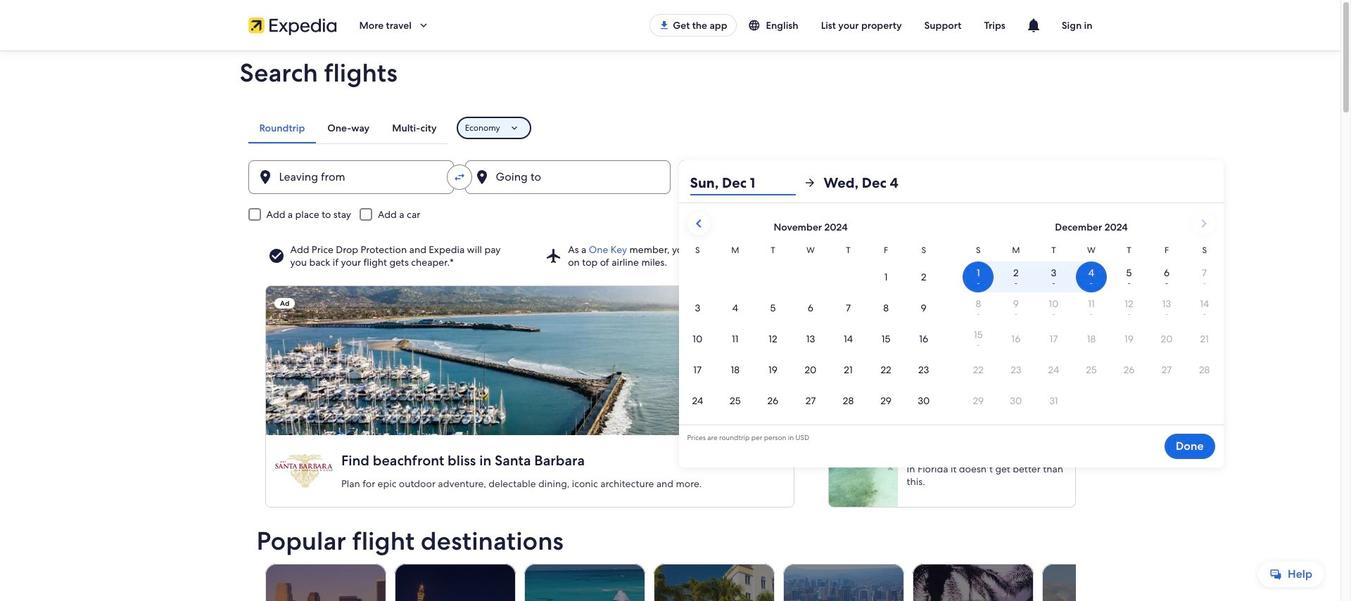 Task type: locate. For each thing, give the bounding box(es) containing it.
next month image
[[1196, 215, 1213, 232]]

communication center icon image
[[1026, 17, 1042, 34]]

previous month image
[[690, 215, 707, 232]]

expedia logo image
[[248, 15, 337, 35]]

main content
[[0, 51, 1341, 602]]

popular flight destinations region
[[248, 528, 1163, 602]]

miami flights image
[[654, 565, 775, 602]]

orlando flights image
[[913, 565, 1034, 602]]

cancun flights image
[[524, 565, 645, 602]]

new york flights image
[[1042, 565, 1163, 602]]

honolulu flights image
[[783, 565, 904, 602]]

tab list
[[248, 113, 448, 144]]

swap origin and destination values image
[[453, 171, 466, 184]]



Task type: describe. For each thing, give the bounding box(es) containing it.
more travel image
[[417, 19, 430, 32]]

small image
[[748, 19, 766, 32]]

los angeles flights image
[[265, 565, 386, 602]]

las vegas flights image
[[395, 565, 516, 602]]

download the app button image
[[659, 20, 670, 31]]



Task type: vqa. For each thing, say whether or not it's contained in the screenshot.
download the app button icon
yes



